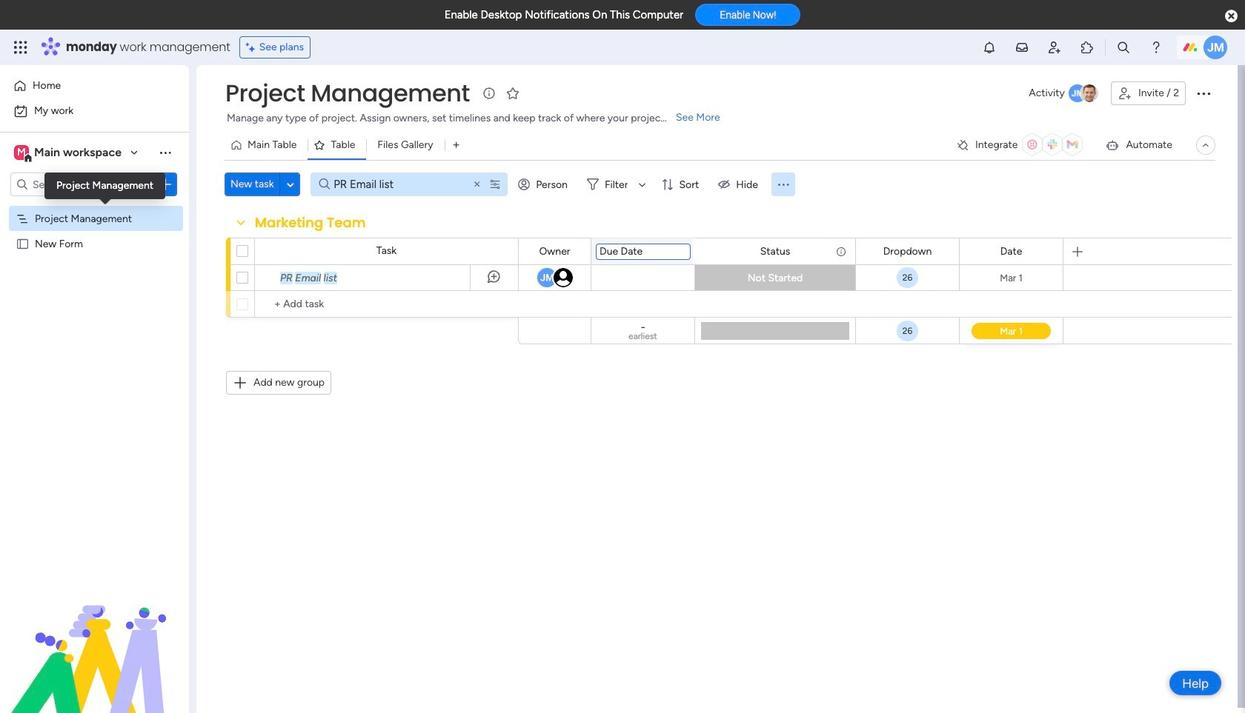 Task type: describe. For each thing, give the bounding box(es) containing it.
0 horizontal spatial options image
[[158, 177, 173, 192]]

notifications image
[[982, 40, 997, 55]]

options image
[[1195, 85, 1213, 102]]

show board description image
[[480, 86, 498, 101]]

Search in workspace field
[[31, 176, 124, 193]]

jeremy miller image
[[1204, 36, 1228, 59]]

dapulse close image
[[1225, 9, 1238, 24]]

column information image
[[835, 246, 847, 258]]

help image
[[1149, 40, 1164, 55]]

invite members image
[[1047, 40, 1062, 55]]

search everything image
[[1116, 40, 1131, 55]]

Search field
[[330, 174, 451, 195]]

2 vertical spatial option
[[0, 205, 189, 208]]

v2 search image
[[319, 176, 330, 193]]



Task type: vqa. For each thing, say whether or not it's contained in the screenshot.
Menu icon
yes



Task type: locate. For each thing, give the bounding box(es) containing it.
public board image
[[16, 236, 30, 251]]

collapse board header image
[[1200, 139, 1212, 151]]

workspace selection element
[[14, 144, 124, 163]]

lottie animation element
[[0, 564, 189, 714]]

1 horizontal spatial options image
[[206, 259, 218, 296]]

0 vertical spatial option
[[9, 74, 180, 98]]

options image
[[158, 177, 173, 192], [206, 259, 218, 296]]

workspace options image
[[158, 145, 173, 160]]

see plans image
[[246, 39, 259, 56]]

None field
[[222, 78, 474, 109], [251, 213, 370, 233], [536, 244, 574, 260], [596, 244, 691, 260], [757, 244, 794, 260], [880, 244, 936, 260], [997, 244, 1026, 260], [222, 78, 474, 109], [251, 213, 370, 233], [536, 244, 574, 260], [596, 244, 691, 260], [757, 244, 794, 260], [880, 244, 936, 260], [997, 244, 1026, 260]]

angle down image
[[287, 179, 294, 190]]

+ Add task text field
[[262, 296, 511, 314]]

1 vertical spatial options image
[[206, 259, 218, 296]]

option
[[9, 74, 180, 98], [9, 99, 180, 123], [0, 205, 189, 208]]

menu image
[[776, 177, 791, 192]]

update feed image
[[1015, 40, 1030, 55]]

monday marketplace image
[[1080, 40, 1095, 55]]

arrow down image
[[633, 176, 651, 193]]

list box
[[0, 203, 189, 456]]

select product image
[[13, 40, 28, 55]]

clear search image
[[472, 179, 483, 191]]

workspace image
[[14, 145, 29, 161]]

0 vertical spatial options image
[[158, 177, 173, 192]]

add to favorites image
[[505, 86, 520, 100]]

add view image
[[453, 140, 459, 151]]

1 vertical spatial option
[[9, 99, 180, 123]]

search options image
[[489, 179, 501, 191]]

lottie animation image
[[0, 564, 189, 714]]



